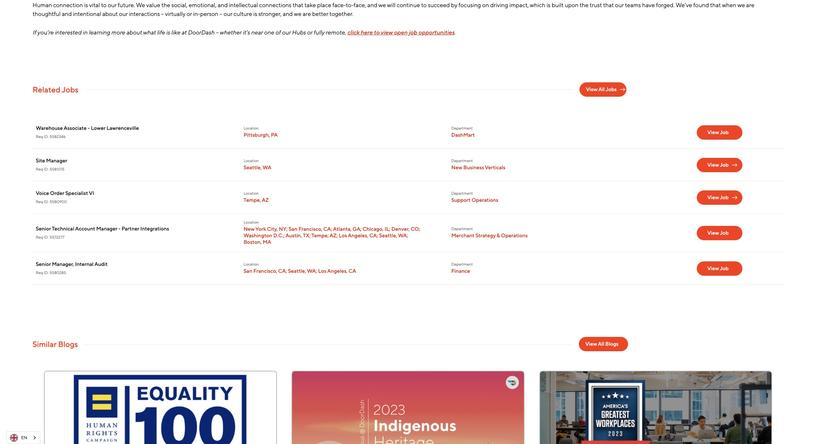 Task type: describe. For each thing, give the bounding box(es) containing it.
seattle, inside location seattle, wa
[[244, 165, 262, 171]]

pa
[[271, 132, 278, 138]]

have
[[642, 2, 655, 8]]

denver,
[[391, 226, 410, 232]]

id: inside 'senior manager, internal audit req id: 5580285'
[[44, 271, 49, 275]]

d.c.;
[[273, 233, 285, 239]]

new for new york city, ny; san francisco, ca; atlanta, ga; chicago, il; denver, co; washington d.c.; austin, tx; tempe, az; los angeles, ca; seattle, wa; boston, ma
[[244, 226, 255, 232]]

department support operations
[[451, 191, 498, 203]]

lawrenceville
[[107, 125, 139, 131]]

view job link for operations
[[697, 190, 742, 205]]

az;
[[330, 233, 338, 239]]

view all blogs
[[586, 341, 619, 347]]

2 horizontal spatial to
[[421, 2, 427, 8]]

intellectual
[[229, 2, 258, 8]]

5581015
[[50, 167, 64, 172]]

doordash named one of america's greatest workplaces 2023 image
[[540, 372, 772, 444]]

opportunities
[[418, 29, 454, 36]]

audit
[[94, 261, 108, 268]]

finance link
[[451, 268, 470, 275]]

co;
[[411, 226, 420, 232]]

driving
[[490, 2, 508, 8]]

view for support operations
[[707, 194, 719, 201]]

0 horizontal spatial jobs
[[62, 85, 78, 94]]

will
[[387, 2, 396, 8]]

senior for senior technical account manager - partner integrations
[[36, 226, 51, 232]]

upon
[[565, 2, 579, 8]]

atlanta,
[[333, 226, 352, 232]]

view job for business
[[707, 162, 729, 168]]

similar
[[33, 340, 56, 349]]

whether
[[220, 29, 241, 36]]

click here to view open job opportunities link
[[347, 29, 454, 36]]

1 horizontal spatial –
[[216, 29, 219, 36]]

our down 'future.'
[[119, 10, 128, 17]]

take
[[305, 2, 316, 8]]

emotional,
[[189, 2, 217, 8]]

operations inside department merchant strategy & operations
[[501, 233, 528, 239]]

face-
[[332, 2, 346, 8]]

all for related jobs
[[599, 86, 605, 93]]

location pittsburgh, pa
[[244, 126, 278, 138]]

ga;
[[353, 226, 362, 232]]

account
[[75, 226, 95, 232]]

about inside human connection is vital to our future. we value the social, emotional, and intellectual connections that take place face-to-face, and we will continue to succeed by focusing on driving impact, which is built upon the trust that our teams have forged. we've found that when we are thoughtful and intentional about our interactions – virtually or in-person – our culture is stronger, and we are better together.
[[102, 10, 118, 17]]

teams
[[625, 2, 641, 8]]

view
[[381, 29, 393, 36]]

business
[[463, 165, 484, 171]]

location seattle, wa
[[244, 159, 271, 171]]

1 horizontal spatial or
[[307, 29, 312, 36]]

site manager req id: 5581015
[[36, 158, 67, 172]]

view for new business verticals
[[707, 162, 719, 168]]

department for dashmart
[[451, 126, 473, 131]]

1 horizontal spatial are
[[746, 2, 755, 8]]

2 horizontal spatial –
[[220, 10, 222, 17]]

view all jobs link
[[580, 82, 627, 97]]

1 view job link from the top
[[697, 125, 742, 140]]

all for similar blogs
[[598, 341, 604, 347]]

5 view job from the top
[[707, 265, 729, 272]]

2 horizontal spatial we
[[738, 2, 745, 8]]

view for merchant strategy & operations
[[707, 230, 719, 236]]

view job link for business
[[697, 158, 742, 172]]

partner
[[122, 226, 139, 232]]

voice order specialist vi req id: 5580900
[[36, 190, 94, 204]]

trust
[[590, 2, 602, 8]]

view job for operations
[[707, 194, 729, 201]]

human
[[33, 2, 52, 8]]

is left built
[[547, 2, 551, 8]]

department merchant strategy & operations
[[451, 227, 528, 239]]

and up person
[[218, 2, 228, 8]]

interactions
[[129, 10, 160, 17]]

en link
[[7, 432, 40, 444]]

remote,
[[326, 29, 346, 36]]

new for new business verticals
[[451, 165, 462, 171]]

finance
[[451, 268, 470, 274]]

pittsburgh, pa link
[[244, 132, 278, 138]]

manager,
[[52, 261, 74, 268]]

senior manager, internal audit req id: 5580285
[[36, 261, 108, 275]]

strategy
[[476, 233, 496, 239]]

1 horizontal spatial about
[[126, 29, 142, 36]]

person
[[200, 10, 218, 17]]

ma
[[263, 239, 271, 245]]

req inside site manager req id: 5581015
[[36, 167, 43, 172]]

connections
[[259, 2, 291, 8]]

internal
[[75, 261, 94, 268]]

connection
[[53, 2, 83, 8]]

vi
[[89, 190, 94, 196]]

what
[[143, 29, 156, 36]]

Language field
[[7, 432, 41, 444]]

1 view job from the top
[[707, 129, 729, 135]]

list for related jobs
[[33, 116, 784, 285]]

operations inside department support operations
[[472, 197, 498, 203]]

new business verticals link
[[451, 165, 505, 171]]

ca
[[349, 268, 356, 274]]

seattle, inside location san francisco, ca; seattle, wa; los angeles, ca
[[288, 268, 306, 274]]

location for pittsburgh,
[[244, 126, 259, 131]]

id: inside warehouse associate - lower lawrenceville req id: 5582346
[[44, 135, 49, 139]]

culture
[[234, 10, 252, 17]]

angeles, inside location new york city, ny; san francisco, ca; atlanta, ga; chicago, il; denver, co; washington d.c.; austin, tx; tempe, az; los angeles, ca; seattle, wa; boston, ma
[[348, 233, 368, 239]]

san francisco, ca; seattle, wa; los angeles, ca link
[[244, 268, 356, 275]]

in-
[[193, 10, 200, 17]]

2 the from the left
[[580, 2, 589, 8]]

impact,
[[509, 2, 529, 8]]

5580285
[[50, 271, 66, 275]]

0 horizontal spatial we
[[294, 10, 301, 17]]

job for strategy
[[720, 230, 729, 236]]

san inside location san francisco, ca; seattle, wa; los angeles, ca
[[244, 268, 252, 274]]

az
[[262, 197, 269, 203]]

associate
[[64, 125, 87, 131]]

which
[[530, 2, 545, 8]]

1 horizontal spatial to
[[374, 29, 379, 36]]

warehouse associate - lower lawrenceville req id: 5582346
[[36, 125, 139, 139]]

doordash earns equality 100 in the human rights campaign's corporate equality index image
[[45, 372, 276, 444]]

better
[[312, 10, 328, 17]]

los inside location new york city, ny; san francisco, ca; atlanta, ga; chicago, il; denver, co; washington d.c.; austin, tx; tempe, az; los angeles, ca; seattle, wa; boston, ma
[[339, 233, 347, 239]]

it's
[[243, 29, 250, 36]]

we
[[136, 2, 145, 8]]

of
[[275, 29, 281, 36]]

new york city, ny; san francisco, ca; atlanta, ga; chicago, il; denver, co; washington d.c.; austin, tx; tempe, az; los angeles, ca; seattle, wa; boston, ma link
[[244, 226, 425, 246]]

boston,
[[244, 239, 262, 245]]

department finance
[[451, 262, 473, 274]]

if you're interested in learning more about what life is like at doordash – whether it's near one of our hubs or fully remote, click here to view open job opportunities .
[[33, 29, 456, 36]]

related
[[33, 85, 60, 94]]

view all blogs link
[[579, 337, 628, 352]]

2 that from the left
[[603, 2, 614, 8]]

view all jobs
[[586, 86, 617, 93]]

san inside location new york city, ny; san francisco, ca; atlanta, ga; chicago, il; denver, co; washington d.c.; austin, tx; tempe, az; los angeles, ca; seattle, wa; boston, ma
[[289, 226, 297, 232]]

together.
[[330, 10, 353, 17]]

virtually
[[165, 10, 185, 17]]

order
[[50, 190, 64, 196]]

merchant strategy & operations link
[[451, 233, 528, 239]]

req inside the senior technical account manager - partner integrations req id: 5572277
[[36, 235, 43, 240]]

los inside location san francisco, ca; seattle, wa; los angeles, ca
[[318, 268, 326, 274]]

job for business
[[720, 162, 729, 168]]

senior technical account manager - partner integrations req id: 5572277
[[36, 226, 169, 240]]

department new business verticals
[[451, 159, 505, 171]]

angeles, inside location san francisco, ca; seattle, wa; los angeles, ca
[[327, 268, 348, 274]]

tempe, inside location tempe, az
[[244, 197, 261, 203]]

by
[[451, 2, 457, 8]]



Task type: locate. For each thing, give the bounding box(es) containing it.
1 vertical spatial san
[[244, 268, 252, 274]]

are down take
[[303, 10, 311, 17]]

more
[[111, 29, 125, 36]]

operations right &
[[501, 233, 528, 239]]

3 department from the top
[[451, 191, 473, 196]]

new inside location new york city, ny; san francisco, ca; atlanta, ga; chicago, il; denver, co; washington d.c.; austin, tx; tempe, az; los angeles, ca; seattle, wa; boston, ma
[[244, 226, 255, 232]]

0 vertical spatial all
[[599, 86, 605, 93]]

0 horizontal spatial ca;
[[278, 268, 287, 274]]

0 vertical spatial seattle,
[[244, 165, 262, 171]]

our right the of
[[282, 29, 291, 36]]

id: down voice
[[44, 200, 49, 204]]

francisco, inside location san francisco, ca; seattle, wa; los angeles, ca
[[253, 268, 277, 274]]

how doordash is celebrating native american heritage month 2023 image
[[292, 372, 524, 444]]

id: down warehouse
[[44, 135, 49, 139]]

wa; inside location san francisco, ca; seattle, wa; los angeles, ca
[[307, 268, 317, 274]]

2 department from the top
[[451, 159, 473, 163]]

0 vertical spatial tempe,
[[244, 197, 261, 203]]

list
[[33, 116, 784, 285], [33, 371, 784, 444]]

3 location from the top
[[244, 191, 259, 196]]

0 horizontal spatial new
[[244, 226, 255, 232]]

intentional
[[73, 10, 101, 17]]

1 horizontal spatial angeles,
[[348, 233, 368, 239]]

1 vertical spatial new
[[244, 226, 255, 232]]

department inside department dashmart
[[451, 126, 473, 131]]

1 vertical spatial are
[[303, 10, 311, 17]]

list containing warehouse associate - lower lawrenceville
[[33, 116, 784, 285]]

wa; inside location new york city, ny; san francisco, ca; atlanta, ga; chicago, il; denver, co; washington d.c.; austin, tx; tempe, az; los angeles, ca; seattle, wa; boston, ma
[[398, 233, 408, 239]]

about left what
[[126, 29, 142, 36]]

1 horizontal spatial francisco,
[[299, 226, 322, 232]]

.
[[454, 29, 456, 36]]

1 horizontal spatial -
[[118, 226, 121, 232]]

5572277
[[50, 235, 64, 240]]

1 horizontal spatial manager
[[96, 226, 117, 232]]

1 list from the top
[[33, 116, 784, 285]]

1 vertical spatial tempe,
[[311, 233, 329, 239]]

5 req from the top
[[36, 271, 43, 275]]

tempe, right tx;
[[311, 233, 329, 239]]

4 department from the top
[[451, 227, 473, 231]]

0 horizontal spatial wa;
[[307, 268, 317, 274]]

1 id: from the top
[[44, 135, 49, 139]]

job
[[409, 29, 417, 36]]

id: inside voice order specialist vi req id: 5580900
[[44, 200, 49, 204]]

or left fully at the left
[[307, 29, 312, 36]]

location inside location seattle, wa
[[244, 159, 259, 163]]

location inside location san francisco, ca; seattle, wa; los angeles, ca
[[244, 262, 259, 267]]

department up the finance
[[451, 262, 473, 267]]

the left trust
[[580, 2, 589, 8]]

1 vertical spatial francisco,
[[253, 268, 277, 274]]

los down the atlanta,
[[339, 233, 347, 239]]

if
[[33, 29, 36, 36]]

3 view job link from the top
[[697, 190, 742, 205]]

0 horizontal spatial manager
[[46, 158, 67, 164]]

0 horizontal spatial angeles,
[[327, 268, 348, 274]]

department for finance
[[451, 262, 473, 267]]

0 horizontal spatial or
[[187, 10, 192, 17]]

we right when
[[738, 2, 745, 8]]

location for san
[[244, 262, 259, 267]]

1 horizontal spatial tempe,
[[311, 233, 329, 239]]

ca;
[[323, 226, 332, 232], [369, 233, 378, 239], [278, 268, 287, 274]]

department inside department support operations
[[451, 191, 473, 196]]

1 req from the top
[[36, 135, 43, 139]]

is left vital
[[84, 2, 88, 8]]

senior inside 'senior manager, internal audit req id: 5580285'
[[36, 261, 51, 268]]

2 list from the top
[[33, 371, 784, 444]]

francisco,
[[299, 226, 322, 232], [253, 268, 277, 274]]

location inside location pittsburgh, pa
[[244, 126, 259, 131]]

0 vertical spatial about
[[102, 10, 118, 17]]

1 vertical spatial operations
[[501, 233, 528, 239]]

0 horizontal spatial operations
[[472, 197, 498, 203]]

0 horizontal spatial blogs
[[58, 340, 78, 349]]

0 horizontal spatial about
[[102, 10, 118, 17]]

0 horizontal spatial los
[[318, 268, 326, 274]]

human connection is vital to our future. we value the social, emotional, and intellectual connections that take place face-to-face, and we will continue to succeed by focusing on driving impact, which is built upon the trust that our teams have forged. we've found that when we are thoughtful and intentional about our interactions – virtually or in-person – our culture is stronger, and we are better together.
[[33, 2, 755, 17]]

manager inside site manager req id: 5581015
[[46, 158, 67, 164]]

1 horizontal spatial wa;
[[398, 233, 408, 239]]

2 horizontal spatial that
[[710, 2, 721, 8]]

location inside location tempe, az
[[244, 191, 259, 196]]

here
[[361, 29, 373, 36]]

about
[[102, 10, 118, 17], [126, 29, 142, 36]]

senior up 5580285
[[36, 261, 51, 268]]

wa
[[263, 165, 271, 171]]

senior for senior manager, internal audit
[[36, 261, 51, 268]]

austin,
[[286, 233, 302, 239]]

lower
[[91, 125, 105, 131]]

location for seattle,
[[244, 159, 259, 163]]

2 view job from the top
[[707, 162, 729, 168]]

at
[[181, 29, 187, 36]]

job for operations
[[720, 194, 729, 201]]

1 vertical spatial or
[[307, 29, 312, 36]]

we
[[378, 2, 386, 8], [738, 2, 745, 8], [294, 10, 301, 17]]

– right person
[[220, 10, 222, 17]]

req inside warehouse associate - lower lawrenceville req id: 5582346
[[36, 135, 43, 139]]

req left 5580285
[[36, 271, 43, 275]]

1 vertical spatial list
[[33, 371, 784, 444]]

4 id: from the top
[[44, 235, 49, 240]]

department up support
[[451, 191, 473, 196]]

0 horizontal spatial -
[[88, 125, 90, 131]]

0 horizontal spatial san
[[244, 268, 252, 274]]

dashmart
[[451, 132, 475, 138]]

tempe, left az
[[244, 197, 261, 203]]

- left the lower
[[88, 125, 90, 131]]

1 horizontal spatial we
[[378, 2, 386, 8]]

our left 'future.'
[[108, 2, 117, 8]]

department dashmart
[[451, 126, 475, 138]]

0 vertical spatial -
[[88, 125, 90, 131]]

manager inside the senior technical account manager - partner integrations req id: 5572277
[[96, 226, 117, 232]]

0 vertical spatial list
[[33, 116, 784, 285]]

location for new
[[244, 220, 259, 225]]

id: down 'site'
[[44, 167, 49, 172]]

to-
[[346, 2, 354, 8]]

san up austin,
[[289, 226, 297, 232]]

1 vertical spatial ca;
[[369, 233, 378, 239]]

1 horizontal spatial that
[[603, 2, 614, 8]]

2 view job link from the top
[[697, 158, 742, 172]]

&
[[497, 233, 500, 239]]

3 that from the left
[[710, 2, 721, 8]]

that right trust
[[603, 2, 614, 8]]

that
[[293, 2, 303, 8], [603, 2, 614, 8], [710, 2, 721, 8]]

department up the business
[[451, 159, 473, 163]]

view for finance
[[707, 265, 719, 272]]

id:
[[44, 135, 49, 139], [44, 167, 49, 172], [44, 200, 49, 204], [44, 235, 49, 240], [44, 271, 49, 275]]

0 horizontal spatial the
[[161, 2, 170, 8]]

1 vertical spatial manager
[[96, 226, 117, 232]]

department up merchant
[[451, 227, 473, 231]]

– left whether
[[216, 29, 219, 36]]

–
[[161, 10, 164, 17], [220, 10, 222, 17], [216, 29, 219, 36]]

location for tempe,
[[244, 191, 259, 196]]

stronger,
[[258, 10, 282, 17]]

operations
[[472, 197, 498, 203], [501, 233, 528, 239]]

1 department from the top
[[451, 126, 473, 131]]

one
[[264, 29, 274, 36]]

1 vertical spatial -
[[118, 226, 121, 232]]

0 horizontal spatial to
[[101, 2, 107, 8]]

angeles, left ca
[[327, 268, 348, 274]]

manager up 5581015
[[46, 158, 67, 164]]

are right when
[[746, 2, 755, 8]]

0 vertical spatial manager
[[46, 158, 67, 164]]

support operations link
[[451, 197, 498, 204]]

los
[[339, 233, 347, 239], [318, 268, 326, 274]]

1 the from the left
[[161, 2, 170, 8]]

4 req from the top
[[36, 235, 43, 240]]

francisco, inside location new york city, ny; san francisco, ca; atlanta, ga; chicago, il; denver, co; washington d.c.; austin, tx; tempe, az; los angeles, ca; seattle, wa; boston, ma
[[299, 226, 322, 232]]

succeed
[[428, 2, 450, 8]]

we left will
[[378, 2, 386, 8]]

2 vertical spatial ca;
[[278, 268, 287, 274]]

0 horizontal spatial that
[[293, 2, 303, 8]]

or left in-
[[187, 10, 192, 17]]

1 job from the top
[[720, 129, 729, 135]]

1 horizontal spatial san
[[289, 226, 297, 232]]

francisco, up tx;
[[299, 226, 322, 232]]

4 view job from the top
[[707, 230, 729, 236]]

new left the business
[[451, 165, 462, 171]]

english flag image
[[10, 434, 18, 442]]

angeles, down 'ga;' at bottom left
[[348, 233, 368, 239]]

senior up 5572277
[[36, 226, 51, 232]]

our left culture
[[224, 10, 232, 17]]

click
[[347, 29, 359, 36]]

5 id: from the top
[[44, 271, 49, 275]]

1 vertical spatial los
[[318, 268, 326, 274]]

3 job from the top
[[720, 194, 729, 201]]

continue
[[397, 2, 420, 8]]

1 horizontal spatial blogs
[[605, 341, 619, 347]]

that left when
[[710, 2, 721, 8]]

you're
[[37, 29, 53, 36]]

3 view job from the top
[[707, 194, 729, 201]]

1 vertical spatial about
[[126, 29, 142, 36]]

department for support
[[451, 191, 473, 196]]

view job for strategy
[[707, 230, 729, 236]]

built
[[552, 2, 564, 8]]

-
[[88, 125, 90, 131], [118, 226, 121, 232]]

thoughtful
[[33, 10, 61, 17]]

on
[[482, 2, 489, 8]]

the right value
[[161, 2, 170, 8]]

req inside voice order specialist vi req id: 5580900
[[36, 200, 43, 204]]

san down boston,
[[244, 268, 252, 274]]

id: left 5572277
[[44, 235, 49, 240]]

0 vertical spatial angeles,
[[348, 233, 368, 239]]

0 vertical spatial new
[[451, 165, 462, 171]]

place
[[317, 2, 331, 8]]

list for similar blogs
[[33, 371, 784, 444]]

– left virtually
[[161, 10, 164, 17]]

department inside department merchant strategy & operations
[[451, 227, 473, 231]]

0 horizontal spatial seattle,
[[244, 165, 262, 171]]

related jobs
[[33, 85, 78, 94]]

1 vertical spatial seattle,
[[379, 233, 397, 239]]

we up hubs
[[294, 10, 301, 17]]

req down voice
[[36, 200, 43, 204]]

department for merchant
[[451, 227, 473, 231]]

francisco, down ma
[[253, 268, 277, 274]]

5582346
[[50, 135, 66, 139]]

id: inside site manager req id: 5581015
[[44, 167, 49, 172]]

4 job from the top
[[720, 230, 729, 236]]

2 req from the top
[[36, 167, 43, 172]]

location up pittsburgh,
[[244, 126, 259, 131]]

1 horizontal spatial ca;
[[323, 226, 332, 232]]

0 horizontal spatial tempe,
[[244, 197, 261, 203]]

- inside warehouse associate - lower lawrenceville req id: 5582346
[[88, 125, 90, 131]]

to left succeed
[[421, 2, 427, 8]]

that left take
[[293, 2, 303, 8]]

2 location from the top
[[244, 159, 259, 163]]

location up york
[[244, 220, 259, 225]]

and down connections
[[283, 10, 293, 17]]

0 vertical spatial los
[[339, 233, 347, 239]]

1 vertical spatial senior
[[36, 261, 51, 268]]

to right vital
[[101, 2, 107, 8]]

1 horizontal spatial new
[[451, 165, 462, 171]]

location inside location new york city, ny; san francisco, ca; atlanta, ga; chicago, il; denver, co; washington d.c.; austin, tx; tempe, az; los angeles, ca; seattle, wa; boston, ma
[[244, 220, 259, 225]]

3 req from the top
[[36, 200, 43, 204]]

0 horizontal spatial are
[[303, 10, 311, 17]]

location up the seattle, wa link
[[244, 159, 259, 163]]

seattle, inside location new york city, ny; san francisco, ca; atlanta, ga; chicago, il; denver, co; washington d.c.; austin, tx; tempe, az; los angeles, ca; seattle, wa; boston, ma
[[379, 233, 397, 239]]

operations right support
[[472, 197, 498, 203]]

our left teams
[[615, 2, 624, 8]]

life
[[157, 29, 165, 36]]

0 vertical spatial or
[[187, 10, 192, 17]]

open
[[394, 29, 407, 36]]

il;
[[385, 226, 390, 232]]

2 job from the top
[[720, 162, 729, 168]]

0 vertical spatial are
[[746, 2, 755, 8]]

0 vertical spatial san
[[289, 226, 297, 232]]

0 vertical spatial senior
[[36, 226, 51, 232]]

0 vertical spatial francisco,
[[299, 226, 322, 232]]

en
[[21, 435, 27, 440]]

about down 'future.'
[[102, 10, 118, 17]]

future.
[[118, 2, 135, 8]]

warehouse
[[36, 125, 63, 131]]

1 location from the top
[[244, 126, 259, 131]]

3 id: from the top
[[44, 200, 49, 204]]

integrations
[[140, 226, 169, 232]]

2 horizontal spatial seattle,
[[379, 233, 397, 239]]

0 vertical spatial wa;
[[398, 233, 408, 239]]

- inside the senior technical account manager - partner integrations req id: 5572277
[[118, 226, 121, 232]]

support
[[451, 197, 471, 203]]

1 horizontal spatial operations
[[501, 233, 528, 239]]

seattle, wa link
[[244, 165, 271, 171]]

2 senior from the top
[[36, 261, 51, 268]]

0 horizontal spatial francisco,
[[253, 268, 277, 274]]

washington
[[244, 233, 272, 239]]

value
[[146, 2, 160, 8]]

1 vertical spatial angeles,
[[327, 268, 348, 274]]

senior inside the senior technical account manager - partner integrations req id: 5572277
[[36, 226, 51, 232]]

5580900
[[50, 200, 67, 204]]

1 horizontal spatial the
[[580, 2, 589, 8]]

view job link for strategy
[[697, 226, 742, 240]]

4 location from the top
[[244, 220, 259, 225]]

are
[[746, 2, 755, 8], [303, 10, 311, 17]]

view for dashmart
[[707, 129, 719, 135]]

is right culture
[[253, 10, 257, 17]]

wa;
[[398, 233, 408, 239], [307, 268, 317, 274]]

manager right account
[[96, 226, 117, 232]]

angeles,
[[348, 233, 368, 239], [327, 268, 348, 274]]

req inside 'senior manager, internal audit req id: 5580285'
[[36, 271, 43, 275]]

tx;
[[303, 233, 311, 239]]

1 that from the left
[[293, 2, 303, 8]]

1 horizontal spatial seattle,
[[288, 268, 306, 274]]

req down warehouse
[[36, 135, 43, 139]]

req left 5572277
[[36, 235, 43, 240]]

new inside department new business verticals
[[451, 165, 462, 171]]

- left partner
[[118, 226, 121, 232]]

department up dashmart
[[451, 126, 473, 131]]

found
[[693, 2, 709, 8]]

2 horizontal spatial ca;
[[369, 233, 378, 239]]

location up tempe, az link
[[244, 191, 259, 196]]

1 senior from the top
[[36, 226, 51, 232]]

2 id: from the top
[[44, 167, 49, 172]]

5 job from the top
[[720, 265, 729, 272]]

to left 'view'
[[374, 29, 379, 36]]

5 location from the top
[[244, 262, 259, 267]]

like
[[171, 29, 180, 36]]

we've
[[676, 2, 692, 8]]

location down boston,
[[244, 262, 259, 267]]

ca; inside location san francisco, ca; seattle, wa; los angeles, ca
[[278, 268, 287, 274]]

5 view job link from the top
[[697, 261, 742, 276]]

verticals
[[485, 165, 505, 171]]

1 horizontal spatial los
[[339, 233, 347, 239]]

merchant
[[451, 233, 475, 239]]

id: left 5580285
[[44, 271, 49, 275]]

1 vertical spatial all
[[598, 341, 604, 347]]

1 vertical spatial wa;
[[307, 268, 317, 274]]

req down 'site'
[[36, 167, 43, 172]]

0 vertical spatial operations
[[472, 197, 498, 203]]

los left ca
[[318, 268, 326, 274]]

department inside department new business verticals
[[451, 159, 473, 163]]

and right "face," on the top
[[367, 2, 377, 8]]

tempe, inside location new york city, ny; san francisco, ca; atlanta, ga; chicago, il; denver, co; washington d.c.; austin, tx; tempe, az; los angeles, ca; seattle, wa; boston, ma
[[311, 233, 329, 239]]

location new york city, ny; san francisco, ca; atlanta, ga; chicago, il; denver, co; washington d.c.; austin, tx; tempe, az; los angeles, ca; seattle, wa; boston, ma
[[244, 220, 420, 245]]

0 vertical spatial ca;
[[323, 226, 332, 232]]

5 department from the top
[[451, 262, 473, 267]]

manager
[[46, 158, 67, 164], [96, 226, 117, 232]]

1 horizontal spatial jobs
[[606, 86, 617, 93]]

2 vertical spatial seattle,
[[288, 268, 306, 274]]

and down connection
[[62, 10, 72, 17]]

is right life
[[166, 29, 170, 36]]

san
[[289, 226, 297, 232], [244, 268, 252, 274]]

4 view job link from the top
[[697, 226, 742, 240]]

or inside human connection is vital to our future. we value the social, emotional, and intellectual connections that take place face-to-face, and we will continue to succeed by focusing on driving impact, which is built upon the trust that our teams have forged. we've found that when we are thoughtful and intentional about our interactions – virtually or in-person – our culture is stronger, and we are better together.
[[187, 10, 192, 17]]

social,
[[171, 2, 188, 8]]

id: inside the senior technical account manager - partner integrations req id: 5572277
[[44, 235, 49, 240]]

new up washington at the left
[[244, 226, 255, 232]]

0 horizontal spatial –
[[161, 10, 164, 17]]

department for new
[[451, 159, 473, 163]]



Task type: vqa. For each thing, say whether or not it's contained in the screenshot.


